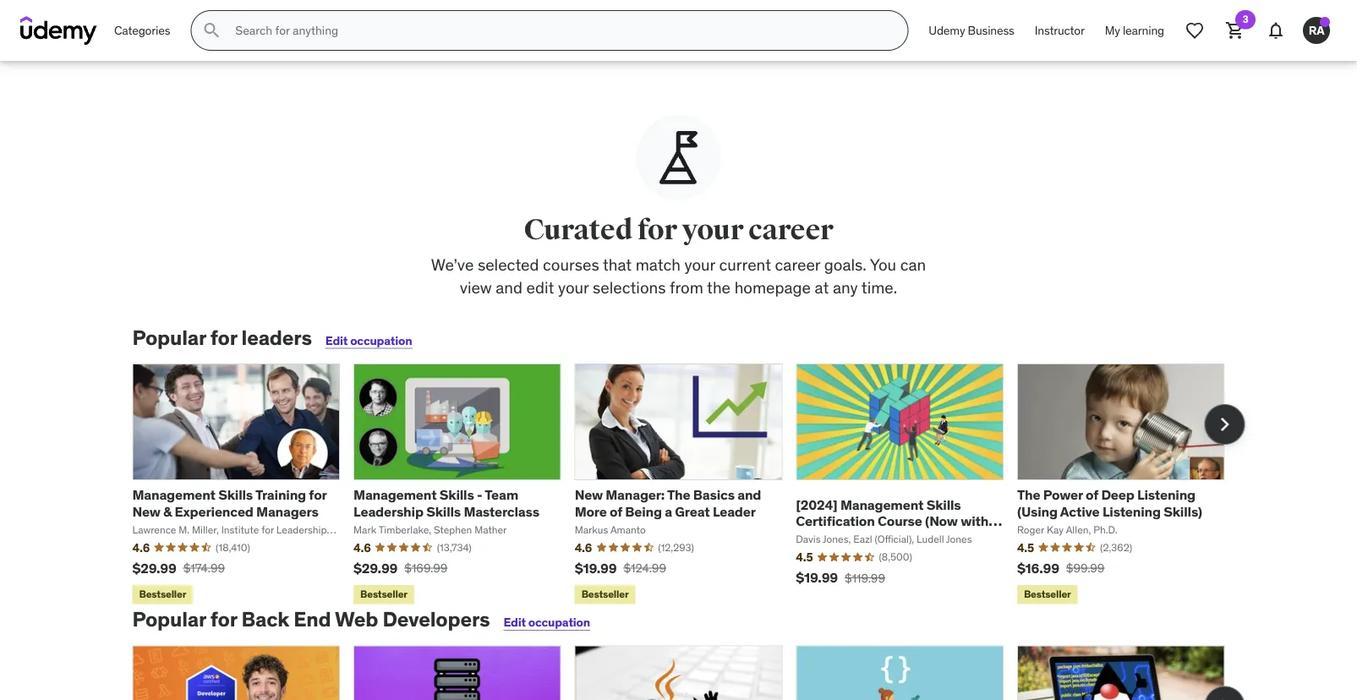 Task type: vqa. For each thing, say whether or not it's contained in the screenshot.
Exercise's Exercise
no



Task type: describe. For each thing, give the bounding box(es) containing it.
current
[[720, 255, 772, 275]]

any
[[833, 277, 858, 297]]

end
[[294, 607, 331, 632]]

udemy business link
[[919, 10, 1025, 51]]

more
[[575, 503, 607, 520]]

popular for back end web developers
[[132, 607, 490, 632]]

(now
[[926, 512, 958, 530]]

listening left skills)
[[1103, 503, 1162, 520]]

my
[[1106, 23, 1121, 38]]

0 vertical spatial career
[[749, 212, 834, 247]]

categories button
[[104, 10, 180, 51]]

edit occupation button for popular for back end web developers
[[504, 615, 591, 630]]

from
[[670, 277, 704, 297]]

wishlist image
[[1185, 20, 1206, 41]]

the power of deep listening (using active listening skills) link
[[1018, 487, 1203, 520]]

leaders
[[242, 325, 312, 350]]

new manager: the basics and more of being a great leader
[[575, 487, 762, 520]]

3
[[1243, 13, 1249, 26]]

&
[[163, 503, 172, 520]]

udemy
[[929, 23, 966, 38]]

management skills - team leadership skills masterclass
[[354, 487, 540, 520]]

skills inside management skills training for new & experienced managers
[[218, 487, 253, 504]]

the power of deep listening (using active listening skills)
[[1018, 487, 1203, 520]]

with
[[961, 512, 989, 530]]

leader
[[713, 503, 756, 520]]

courses
[[543, 255, 600, 275]]

management for &
[[132, 487, 216, 504]]

managers
[[256, 503, 319, 520]]

submit search image
[[202, 20, 222, 41]]

1 vertical spatial your
[[685, 255, 716, 275]]

instructor
[[1035, 23, 1085, 38]]

time.
[[862, 277, 898, 297]]

for for leaders
[[210, 325, 237, 350]]

popular for leaders
[[132, 325, 312, 350]]

management skills training for new & experienced managers link
[[132, 487, 327, 520]]

edit occupation for popular for leaders
[[326, 333, 412, 348]]

curated
[[524, 212, 633, 247]]

my learning link
[[1095, 10, 1175, 51]]

certification
[[796, 512, 875, 530]]

2 vertical spatial your
[[558, 277, 589, 297]]

new inside the new manager: the basics and more of being a great leader
[[575, 487, 603, 504]]

that
[[603, 255, 632, 275]]

the
[[707, 277, 731, 297]]

udemy image
[[20, 16, 97, 45]]

for for your
[[638, 212, 677, 247]]

[2024] management skills certification course (now with ai!) link
[[796, 496, 1003, 546]]

management inside [2024] management skills certification course (now with ai!)
[[841, 496, 924, 513]]

Search for anything text field
[[232, 16, 888, 45]]

notifications image
[[1267, 20, 1287, 41]]

edit occupation for popular for back end web developers
[[504, 615, 591, 630]]

occupation for popular for leaders
[[350, 333, 412, 348]]

for for back
[[210, 607, 237, 632]]

business
[[968, 23, 1015, 38]]

goals.
[[825, 255, 867, 275]]

selections
[[593, 277, 666, 297]]

carousel element for popular for back end web developers
[[132, 646, 1246, 701]]

team
[[485, 487, 519, 504]]

ra
[[1309, 23, 1325, 38]]

management skills - team leadership skills masterclass link
[[354, 487, 540, 520]]

1 vertical spatial career
[[775, 255, 821, 275]]

of inside the power of deep listening (using active listening skills)
[[1086, 487, 1099, 504]]

course
[[878, 512, 923, 530]]

power
[[1044, 487, 1084, 504]]

ra link
[[1297, 10, 1338, 51]]

can
[[901, 255, 927, 275]]

management for skills
[[354, 487, 437, 504]]



Task type: locate. For each thing, give the bounding box(es) containing it.
masterclass
[[464, 503, 540, 520]]

0 horizontal spatial management
[[132, 487, 216, 504]]

match
[[636, 255, 681, 275]]

1 carousel element from the top
[[132, 364, 1246, 608]]

the inside the new manager: the basics and more of being a great leader
[[668, 487, 691, 504]]

2 the from the left
[[1018, 487, 1041, 504]]

leadership
[[354, 503, 424, 520]]

0 vertical spatial edit occupation
[[326, 333, 412, 348]]

0 vertical spatial carousel element
[[132, 364, 1246, 608]]

[2024] management skills certification course (now with ai!)
[[796, 496, 989, 546]]

active
[[1061, 503, 1100, 520]]

skills inside [2024] management skills certification course (now with ai!)
[[927, 496, 962, 513]]

new left manager:
[[575, 487, 603, 504]]

-
[[477, 487, 483, 504]]

and
[[496, 277, 523, 297], [738, 487, 762, 504]]

management inside management skills - team leadership skills masterclass
[[354, 487, 437, 504]]

0 horizontal spatial edit
[[326, 333, 348, 348]]

manager:
[[606, 487, 665, 504]]

edit for popular for back end web developers
[[504, 615, 526, 630]]

being
[[626, 503, 662, 520]]

for right training at the bottom left of page
[[309, 487, 327, 504]]

1 vertical spatial carousel element
[[132, 646, 1246, 701]]

0 vertical spatial and
[[496, 277, 523, 297]]

1 the from the left
[[668, 487, 691, 504]]

udemy business
[[929, 23, 1015, 38]]

view
[[460, 277, 492, 297]]

new left &
[[132, 503, 161, 520]]

skills)
[[1164, 503, 1203, 520]]

[2024]
[[796, 496, 838, 513]]

0 horizontal spatial the
[[668, 487, 691, 504]]

3 link
[[1216, 10, 1256, 51]]

of right more
[[610, 503, 623, 520]]

management inside management skills training for new & experienced managers
[[132, 487, 216, 504]]

popular for popular for leaders
[[132, 325, 206, 350]]

for left back at the left bottom
[[210, 607, 237, 632]]

of
[[1086, 487, 1099, 504], [610, 503, 623, 520]]

experienced
[[175, 503, 254, 520]]

0 vertical spatial occupation
[[350, 333, 412, 348]]

1 vertical spatial occupation
[[529, 615, 591, 630]]

1 horizontal spatial edit occupation button
[[504, 615, 591, 630]]

0 horizontal spatial edit occupation button
[[326, 333, 412, 348]]

of inside the new manager: the basics and more of being a great leader
[[610, 503, 623, 520]]

back
[[242, 607, 289, 632]]

career up current
[[749, 212, 834, 247]]

edit occupation button
[[326, 333, 412, 348], [504, 615, 591, 630]]

2 popular from the top
[[132, 607, 206, 632]]

carousel element containing management skills training for new & experienced managers
[[132, 364, 1246, 608]]

for inside "curated for your career we've selected courses that match your current career goals. you can view and edit your selections from the homepage at any time."
[[638, 212, 677, 247]]

career
[[749, 212, 834, 247], [775, 255, 821, 275]]

the inside the power of deep listening (using active listening skills)
[[1018, 487, 1041, 504]]

0 vertical spatial edit occupation button
[[326, 333, 412, 348]]

1 vertical spatial edit occupation
[[504, 615, 591, 630]]

edit occupation button for popular for leaders
[[326, 333, 412, 348]]

0 horizontal spatial of
[[610, 503, 623, 520]]

1 vertical spatial popular
[[132, 607, 206, 632]]

web
[[335, 607, 378, 632]]

your down courses
[[558, 277, 589, 297]]

edit
[[326, 333, 348, 348], [504, 615, 526, 630]]

for left the leaders
[[210, 325, 237, 350]]

new inside management skills training for new & experienced managers
[[132, 503, 161, 520]]

2 carousel element from the top
[[132, 646, 1246, 701]]

0 vertical spatial popular
[[132, 325, 206, 350]]

your up the from
[[685, 255, 716, 275]]

your
[[682, 212, 744, 247], [685, 255, 716, 275], [558, 277, 589, 297]]

1 horizontal spatial the
[[1018, 487, 1041, 504]]

edit
[[527, 277, 555, 297]]

and inside "curated for your career we've selected courses that match your current career goals. you can view and edit your selections from the homepage at any time."
[[496, 277, 523, 297]]

great
[[675, 503, 710, 520]]

training
[[255, 487, 306, 504]]

ai!)
[[796, 529, 818, 546]]

career up at
[[775, 255, 821, 275]]

we've
[[431, 255, 474, 275]]

homepage
[[735, 277, 811, 297]]

edit occupation
[[326, 333, 412, 348], [504, 615, 591, 630]]

edit right the leaders
[[326, 333, 348, 348]]

for
[[638, 212, 677, 247], [210, 325, 237, 350], [309, 487, 327, 504], [210, 607, 237, 632]]

(using
[[1018, 503, 1058, 520]]

new manager: the basics and more of being a great leader link
[[575, 487, 762, 520]]

1 horizontal spatial edit occupation
[[504, 615, 591, 630]]

you
[[870, 255, 897, 275]]

you have alerts image
[[1321, 17, 1331, 27]]

carousel element for popular for leaders
[[132, 364, 1246, 608]]

edit for popular for leaders
[[326, 333, 348, 348]]

0 vertical spatial your
[[682, 212, 744, 247]]

new
[[575, 487, 603, 504], [132, 503, 161, 520]]

0 horizontal spatial new
[[132, 503, 161, 520]]

for up match
[[638, 212, 677, 247]]

at
[[815, 277, 829, 297]]

1 vertical spatial edit occupation button
[[504, 615, 591, 630]]

the
[[668, 487, 691, 504], [1018, 487, 1041, 504]]

1 horizontal spatial edit
[[504, 615, 526, 630]]

1 horizontal spatial and
[[738, 487, 762, 504]]

my learning
[[1106, 23, 1165, 38]]

and inside the new manager: the basics and more of being a great leader
[[738, 487, 762, 504]]

edit right developers
[[504, 615, 526, 630]]

1 horizontal spatial occupation
[[529, 615, 591, 630]]

0 horizontal spatial occupation
[[350, 333, 412, 348]]

next image
[[1212, 411, 1239, 438]]

management
[[132, 487, 216, 504], [354, 487, 437, 504], [841, 496, 924, 513]]

next image
[[1212, 693, 1239, 701]]

shopping cart with 3 items image
[[1226, 20, 1246, 41]]

curated for your career we've selected courses that match your current career goals. you can view and edit your selections from the homepage at any time.
[[431, 212, 927, 297]]

developers
[[383, 607, 490, 632]]

learning
[[1123, 23, 1165, 38]]

0 vertical spatial edit
[[326, 333, 348, 348]]

2 horizontal spatial management
[[841, 496, 924, 513]]

occupation for popular for back end web developers
[[529, 615, 591, 630]]

1 horizontal spatial new
[[575, 487, 603, 504]]

1 popular from the top
[[132, 325, 206, 350]]

occupation
[[350, 333, 412, 348], [529, 615, 591, 630]]

instructor link
[[1025, 10, 1095, 51]]

selected
[[478, 255, 539, 275]]

categories
[[114, 23, 170, 38]]

listening
[[1138, 487, 1196, 504], [1103, 503, 1162, 520]]

popular for popular for back end web developers
[[132, 607, 206, 632]]

management skills training for new & experienced managers
[[132, 487, 327, 520]]

and right the 'basics'
[[738, 487, 762, 504]]

the left the 'basics'
[[668, 487, 691, 504]]

0 horizontal spatial and
[[496, 277, 523, 297]]

popular
[[132, 325, 206, 350], [132, 607, 206, 632]]

1 horizontal spatial of
[[1086, 487, 1099, 504]]

and down selected
[[496, 277, 523, 297]]

the left power
[[1018, 487, 1041, 504]]

0 horizontal spatial edit occupation
[[326, 333, 412, 348]]

1 vertical spatial and
[[738, 487, 762, 504]]

a
[[665, 503, 673, 520]]

your up current
[[682, 212, 744, 247]]

listening right deep
[[1138, 487, 1196, 504]]

1 horizontal spatial management
[[354, 487, 437, 504]]

deep
[[1102, 487, 1135, 504]]

carousel element
[[132, 364, 1246, 608], [132, 646, 1246, 701]]

1 vertical spatial edit
[[504, 615, 526, 630]]

skills
[[218, 487, 253, 504], [440, 487, 474, 504], [927, 496, 962, 513], [427, 503, 461, 520]]

basics
[[694, 487, 735, 504]]

for inside management skills training for new & experienced managers
[[309, 487, 327, 504]]

of left deep
[[1086, 487, 1099, 504]]



